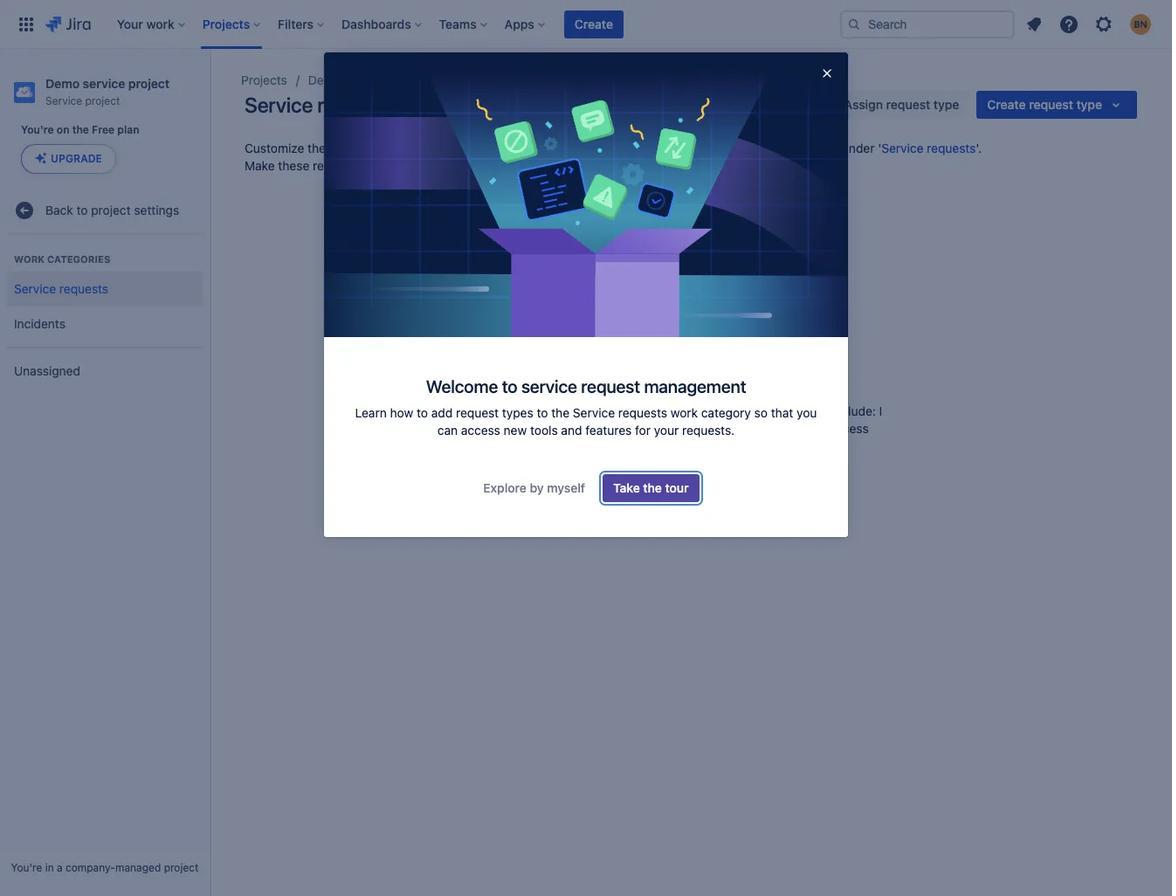 Task type: locate. For each thing, give the bounding box(es) containing it.
learn more about request types link
[[563, 438, 744, 453]]

a
[[599, 350, 609, 370], [835, 386, 841, 401], [520, 421, 526, 436], [57, 861, 63, 874]]

my
[[683, 421, 700, 436], [488, 438, 505, 453]]

2 horizontal spatial for
[[688, 386, 703, 401]]

common
[[661, 403, 712, 418]]

1 vertical spatial for
[[551, 403, 566, 418]]

service down 'assign request type' button
[[882, 141, 924, 156]]

types down password,
[[712, 438, 744, 453]]

1 portal from the left
[[544, 158, 577, 173]]

0 horizontal spatial by
[[530, 480, 544, 495]]

work categories group
[[7, 235, 203, 347]]

i right do
[[823, 421, 826, 436]]

1 vertical spatial or
[[764, 421, 776, 436]]

new down "service,"
[[504, 423, 527, 438]]

service requests down work categories
[[14, 281, 108, 296]]

1 vertical spatial you're
[[11, 861, 42, 874]]

service,
[[488, 403, 533, 418]]

incidents link
[[7, 307, 203, 342]]

1 horizontal spatial demo
[[308, 73, 341, 87]]

project right back on the top of page
[[91, 202, 131, 217]]

service up available
[[378, 141, 419, 156]]

a up account?
[[520, 421, 526, 436]]

request
[[886, 97, 931, 112], [313, 158, 356, 173], [612, 350, 671, 370], [581, 377, 640, 397], [716, 403, 759, 418], [456, 405, 499, 420], [666, 438, 709, 453]]

0 horizontal spatial service requests link
[[7, 272, 203, 307]]

1 horizontal spatial in
[[446, 158, 456, 173]]

under
[[842, 141, 875, 156]]

will left use.
[[546, 141, 564, 156]]

2 will from the left
[[632, 141, 650, 156]]

service up free
[[83, 76, 125, 91]]

0 horizontal spatial need
[[488, 421, 516, 436]]

welcome to service request management learn how to add request types to the service requests work category so that you can access new tools and features for your requests.
[[355, 377, 817, 438]]

request up something
[[581, 377, 640, 397]]

myself
[[547, 480, 585, 495]]

demo up on
[[45, 76, 80, 91]]

1 horizontal spatial or
[[764, 421, 776, 436]]

1 vertical spatial by
[[530, 480, 544, 495]]

0 horizontal spatial access
[[461, 423, 500, 438]]

1 horizontal spatial i
[[823, 421, 826, 436]]

0 vertical spatial learn
[[355, 405, 387, 420]]

service inside the 'demo service project service project'
[[45, 94, 82, 107]]

primary element
[[10, 0, 840, 48]]

or up tools
[[536, 403, 547, 418]]

service inside welcome to service request management learn how to add request types to the service requests work category so that you can access new tools and features for your requests.
[[521, 377, 577, 397]]

i
[[879, 403, 883, 418], [598, 421, 602, 436], [823, 421, 826, 436]]

service requests link down categories on the left top of the page
[[7, 272, 203, 307]]

learn left add
[[355, 405, 387, 420]]

2 vertical spatial in
[[45, 861, 54, 874]]

1 horizontal spatial for
[[635, 423, 651, 438]]

service down add at the top
[[521, 377, 577, 397]]

add
[[564, 350, 595, 370]]

service requests inside work categories group
[[14, 281, 108, 296]]

project up free
[[85, 94, 120, 107]]

learn
[[355, 405, 387, 420], [563, 438, 595, 453]]

you're left company-
[[11, 861, 42, 874]]

1 horizontal spatial new
[[530, 421, 553, 436]]

0 horizontal spatial learn
[[355, 405, 387, 420]]

include:
[[832, 403, 876, 418]]

my down work
[[683, 421, 700, 436]]

the inside welcome to service request management learn how to add request types to the service requests work category so that you can access new tools and features for your requests.
[[551, 405, 570, 420]]

your
[[475, 141, 500, 156], [710, 141, 735, 156], [459, 158, 484, 173], [639, 158, 664, 173], [654, 423, 679, 438]]

tools
[[530, 423, 558, 438]]

in up portal groups link
[[696, 141, 706, 156]]

to
[[76, 202, 88, 217], [714, 350, 729, 370], [502, 377, 518, 397], [820, 386, 831, 401], [417, 405, 428, 420], [537, 405, 548, 420], [636, 421, 648, 436]]

in
[[696, 141, 706, 156], [446, 158, 456, 173], [45, 861, 54, 874]]

the up and at the left top
[[551, 405, 570, 420]]

the
[[72, 123, 89, 136], [308, 141, 326, 156], [551, 405, 570, 420], [643, 480, 662, 495]]

1 horizontal spatial learn
[[563, 438, 595, 453]]

can
[[438, 423, 458, 438]]

access
[[777, 386, 817, 401], [830, 421, 869, 436], [461, 423, 500, 438]]

requests down categories on the left top of the page
[[59, 281, 108, 296]]

requests
[[317, 93, 397, 117], [422, 141, 471, 156], [927, 141, 976, 156], [59, 281, 108, 296], [534, 386, 583, 401], [635, 386, 684, 401], [618, 405, 667, 420]]

requests up reset
[[618, 405, 667, 420]]

password,
[[703, 421, 761, 436]]

1 horizontal spatial service requests link
[[882, 141, 976, 156]]

request right these
[[313, 158, 356, 173]]

type
[[934, 97, 960, 112], [675, 350, 710, 370]]

1 horizontal spatial portal
[[667, 158, 700, 173]]

0 vertical spatial you're
[[21, 123, 54, 136]]

or down so
[[764, 421, 776, 436]]

these
[[594, 141, 629, 156]]

service inside work categories group
[[14, 281, 56, 296]]

0 horizontal spatial demo
[[45, 76, 80, 91]]

your up customer
[[475, 141, 500, 156]]

2 horizontal spatial in
[[696, 141, 706, 156]]

or
[[536, 403, 547, 418], [764, 421, 776, 436]]

request right assign
[[886, 97, 931, 112]]

service up on
[[45, 94, 82, 107]]

0 vertical spatial in
[[696, 141, 706, 156]]

your inside welcome to service request management learn how to add request types to the service requests work category so that you can access new tools and features for your requests.
[[654, 423, 679, 438]]

1 horizontal spatial my
[[683, 421, 700, 436]]

available
[[394, 158, 443, 173]]

to up "might"
[[820, 386, 831, 401]]

you're in a company-managed project
[[11, 861, 199, 874]]

service requests down demo service project link
[[245, 93, 397, 117]]

'
[[878, 141, 882, 156]]

i right include:
[[879, 403, 883, 418]]

service requests link
[[882, 141, 976, 156], [7, 272, 203, 307]]

something
[[570, 403, 629, 418]]

0 vertical spatial settings
[[493, 73, 538, 87]]

1 horizontal spatial type
[[934, 97, 960, 112]]

0 horizontal spatial portal
[[544, 158, 577, 173]]

create
[[575, 16, 613, 31]]

management
[[644, 377, 746, 397]]

to left add
[[417, 405, 428, 420]]

1 horizontal spatial need
[[605, 421, 633, 436]]

access down include:
[[830, 421, 869, 436]]

about
[[630, 438, 663, 453]]

my left account?
[[488, 438, 505, 453]]

1 vertical spatial service requests link
[[7, 272, 203, 307]]

the up these
[[308, 141, 326, 156]]

use.
[[567, 141, 591, 156]]

0 horizontal spatial in
[[45, 861, 54, 874]]

add
[[431, 405, 453, 420]]

the inside button
[[643, 480, 662, 495]]

you're
[[21, 123, 54, 136], [11, 861, 42, 874]]

service
[[345, 73, 385, 87], [83, 76, 125, 91], [378, 141, 419, 156], [521, 377, 577, 397]]

these
[[278, 158, 310, 173]]

1 horizontal spatial service requests
[[245, 93, 397, 117]]

requests down 'assign request type' button
[[927, 141, 976, 156]]

new
[[530, 421, 553, 436], [504, 423, 527, 438]]

for up and at the left top
[[551, 403, 566, 418]]

projects
[[241, 73, 287, 87]]

by inside customize the types of service requests your project will use. these will appear in your project navigation under ' service requests '. make these request types available in your customer portal by editing your portal groups .
[[580, 158, 594, 173]]

request inside button
[[886, 97, 931, 112]]

0 vertical spatial service requests link
[[882, 141, 976, 156]]

the left tour
[[643, 480, 662, 495]]

by down use.
[[580, 158, 594, 173]]

1 vertical spatial in
[[446, 158, 456, 173]]

will right these
[[632, 141, 650, 156]]

1 will from the left
[[546, 141, 564, 156]]

service down work
[[14, 281, 56, 296]]

access right can
[[461, 423, 500, 438]]

for up common
[[688, 386, 703, 401]]

0 horizontal spatial how
[[390, 405, 413, 420]]

0 horizontal spatial type
[[675, 350, 710, 370]]

by
[[580, 158, 594, 173], [530, 480, 544, 495]]

work
[[671, 405, 698, 420]]

for up about
[[635, 423, 651, 438]]

how left add
[[390, 405, 413, 420]]

unassigned link
[[7, 354, 203, 389]]

make
[[245, 158, 275, 173]]

0 horizontal spatial my
[[488, 438, 505, 453]]

0 vertical spatial by
[[580, 158, 594, 173]]

settings down plan at the top left of page
[[134, 202, 179, 217]]

your down appear
[[639, 158, 664, 173]]

project down primary element
[[389, 73, 428, 87]]

welcome to service request management dialog
[[324, 52, 848, 537]]

1 horizontal spatial by
[[580, 158, 594, 173]]

how down that
[[779, 421, 802, 436]]

2 vertical spatial for
[[635, 423, 651, 438]]

by left myself
[[530, 480, 544, 495]]

you're left on
[[21, 123, 54, 136]]

you're for you're on the free plan
[[21, 123, 54, 136]]

assign request type button
[[834, 91, 970, 119]]

service up "service,"
[[488, 386, 530, 401]]

request down information, on the right top of page
[[716, 403, 759, 418]]

i down something
[[598, 421, 602, 436]]

0 horizontal spatial will
[[546, 141, 564, 156]]

new inside service requests are user requests for information, access to a service, or for something new. common request types might include: i need a new laptop, i need to reset my password, or how do i access my account?
[[530, 421, 553, 436]]

on
[[57, 123, 69, 136]]

add a request type to get started
[[564, 350, 818, 370]]

0 vertical spatial service requests
[[245, 93, 397, 117]]

requests up new.
[[635, 386, 684, 401]]

1 vertical spatial settings
[[134, 202, 179, 217]]

demo inside the 'demo service project service project'
[[45, 76, 80, 91]]

jira image
[[45, 14, 91, 35], [45, 14, 91, 35]]

portal down appear
[[667, 158, 700, 173]]

requests up available
[[422, 141, 471, 156]]

0 horizontal spatial settings
[[134, 202, 179, 217]]

service down are
[[573, 405, 615, 420]]

0 horizontal spatial for
[[551, 403, 566, 418]]

your up learn more about request types
[[654, 423, 679, 438]]

project settings link
[[449, 70, 538, 91]]

type down search field
[[934, 97, 960, 112]]

unassigned
[[14, 363, 80, 378]]

create banner
[[0, 0, 1172, 49]]

search image
[[847, 17, 861, 31]]

laptop,
[[556, 421, 595, 436]]

settings
[[493, 73, 538, 87], [134, 202, 179, 217]]

0 vertical spatial type
[[934, 97, 960, 112]]

information,
[[706, 386, 774, 401]]

more
[[598, 438, 627, 453]]

type up management
[[675, 350, 710, 370]]

learn down and at the left top
[[563, 438, 595, 453]]

need up more
[[605, 421, 633, 436]]

0 vertical spatial for
[[688, 386, 703, 401]]

settings right project
[[493, 73, 538, 87]]

demo for demo service project
[[308, 73, 341, 87]]

need down "service,"
[[488, 421, 516, 436]]

2 horizontal spatial access
[[830, 421, 869, 436]]

service
[[245, 93, 313, 117], [45, 94, 82, 107], [882, 141, 924, 156], [14, 281, 56, 296], [488, 386, 530, 401], [573, 405, 615, 420]]

types up tools
[[502, 405, 534, 420]]

0 horizontal spatial service requests
[[14, 281, 108, 296]]

1 vertical spatial service requests
[[14, 281, 108, 296]]

1 horizontal spatial how
[[779, 421, 802, 436]]

types left you
[[762, 403, 793, 418]]

to right back on the top of page
[[76, 202, 88, 217]]

in right available
[[446, 158, 456, 173]]

back to project settings
[[45, 202, 179, 217]]

requests left are
[[534, 386, 583, 401]]

demo service project service project
[[45, 76, 170, 107]]

demo right projects
[[308, 73, 341, 87]]

to down new.
[[636, 421, 648, 436]]

portal
[[544, 158, 577, 173], [667, 158, 700, 173]]

1 horizontal spatial will
[[632, 141, 650, 156]]

project up customer
[[503, 141, 543, 156]]

new up account?
[[530, 421, 553, 436]]

will
[[546, 141, 564, 156], [632, 141, 650, 156]]

you
[[797, 405, 817, 420]]

features
[[586, 423, 632, 438]]

2 horizontal spatial i
[[879, 403, 883, 418]]

service inside welcome to service request management learn how to add request types to the service requests work category so that you can access new tools and features for your requests.
[[573, 405, 615, 420]]

to left get
[[714, 350, 729, 370]]

assign request type
[[844, 97, 960, 112]]

types inside service requests are user requests for information, access to a service, or for something new. common request types might include: i need a new laptop, i need to reset my password, or how do i access my account?
[[762, 403, 793, 418]]

access inside welcome to service request management learn how to add request types to the service requests work category so that you can access new tools and features for your requests.
[[461, 423, 500, 438]]

new.
[[632, 403, 658, 418]]

request inside service requests are user requests for information, access to a service, or for something new. common request types might include: i need a new laptop, i need to reset my password, or how do i access my account?
[[716, 403, 759, 418]]

portal down use.
[[544, 158, 577, 173]]

company-
[[66, 861, 115, 874]]

access up you
[[777, 386, 817, 401]]

service down projects link
[[245, 93, 313, 117]]

1 horizontal spatial settings
[[493, 73, 538, 87]]

0 horizontal spatial new
[[504, 423, 527, 438]]

in left company-
[[45, 861, 54, 874]]

service requests link down 'assign request type' button
[[882, 141, 976, 156]]

0 vertical spatial or
[[536, 403, 547, 418]]



Task type: describe. For each thing, give the bounding box(es) containing it.
appear
[[654, 141, 693, 156]]

customer
[[487, 158, 540, 173]]

of
[[364, 141, 375, 156]]

take
[[613, 480, 640, 495]]

your up groups
[[710, 141, 735, 156]]

Search field
[[840, 10, 1015, 38]]

incidents
[[14, 316, 65, 331]]

groups
[[703, 158, 743, 173]]

work
[[14, 253, 45, 265]]

by inside button
[[530, 480, 544, 495]]

1 horizontal spatial access
[[777, 386, 817, 401]]

account?
[[508, 438, 560, 453]]

user
[[607, 386, 632, 401]]

requests down demo service project link
[[317, 93, 397, 117]]

0 horizontal spatial or
[[536, 403, 547, 418]]

service inside service requests are user requests for information, access to a service, or for something new. common request types might include: i need a new laptop, i need to reset my password, or how do i access my account?
[[488, 386, 530, 401]]

a up include:
[[835, 386, 841, 401]]

that
[[771, 405, 793, 420]]

project up . at the top right of page
[[738, 141, 777, 156]]

create button
[[564, 10, 624, 38]]

explore
[[483, 480, 527, 495]]

type inside button
[[934, 97, 960, 112]]

the right on
[[72, 123, 89, 136]]

projects link
[[241, 70, 287, 91]]

types left of
[[329, 141, 360, 156]]

navigation
[[781, 141, 839, 156]]

are
[[586, 386, 604, 401]]

started
[[763, 350, 818, 370]]

request up user
[[612, 350, 671, 370]]

1 vertical spatial learn
[[563, 438, 595, 453]]

portal groups link
[[667, 158, 743, 173]]

upgrade
[[51, 152, 102, 165]]

so
[[755, 405, 768, 420]]

explore by myself button
[[473, 474, 596, 502]]

editing
[[597, 158, 636, 173]]

0 horizontal spatial i
[[598, 421, 602, 436]]

requests inside work categories group
[[59, 281, 108, 296]]

back
[[45, 202, 73, 217]]

take the tour
[[613, 480, 689, 495]]

.
[[743, 158, 746, 173]]

demo service project link
[[308, 70, 428, 91]]

you're for you're in a company-managed project
[[11, 861, 42, 874]]

requests inside welcome to service request management learn how to add request types to the service requests work category so that you can access new tools and features for your requests.
[[618, 405, 667, 420]]

take the tour button
[[603, 474, 699, 502]]

reset
[[651, 421, 680, 436]]

requests.
[[682, 423, 735, 438]]

1 need from the left
[[488, 421, 516, 436]]

customize
[[245, 141, 304, 156]]

request down "requests." at the top of the page
[[666, 438, 709, 453]]

request inside customize the types of service requests your project will use. these will appear in your project navigation under ' service requests '. make these request types available in your customer portal by editing your portal groups .
[[313, 158, 356, 173]]

service requests are user requests for information, access to a service, or for something new. common request types might include: i need a new laptop, i need to reset my password, or how do i access my account?
[[488, 386, 883, 453]]

managed
[[115, 861, 161, 874]]

assign
[[844, 97, 883, 112]]

project up plan at the top left of page
[[128, 76, 170, 91]]

project
[[449, 73, 489, 87]]

service inside customize the types of service requests your project will use. these will appear in your project navigation under ' service requests '. make these request types available in your customer portal by editing your portal groups .
[[378, 141, 419, 156]]

request down the welcome at the left of page
[[456, 405, 499, 420]]

you're on the free plan
[[21, 123, 139, 136]]

a right add at the top
[[599, 350, 609, 370]]

types down of
[[359, 158, 390, 173]]

customize the types of service requests your project will use. these will appear in your project navigation under ' service requests '. make these request types available in your customer portal by editing your portal groups .
[[245, 141, 982, 173]]

service up of
[[345, 73, 385, 87]]

might
[[796, 403, 829, 418]]

types inside welcome to service request management learn how to add request types to the service requests work category so that you can access new tools and features for your requests.
[[502, 405, 534, 420]]

welcome
[[426, 377, 498, 397]]

1 vertical spatial my
[[488, 438, 505, 453]]

new inside welcome to service request management learn how to add request types to the service requests work category so that you can access new tools and features for your requests.
[[504, 423, 527, 438]]

categories
[[47, 253, 110, 265]]

1 vertical spatial type
[[675, 350, 710, 370]]

'.
[[976, 141, 982, 156]]

for inside welcome to service request management learn how to add request types to the service requests work category so that you can access new tools and features for your requests.
[[635, 423, 651, 438]]

plan
[[117, 123, 139, 136]]

back to project settings link
[[7, 193, 203, 228]]

how inside service requests are user requests for information, access to a service, or for something new. common request types might include: i need a new laptop, i need to reset my password, or how do i access my account?
[[779, 421, 802, 436]]

and
[[561, 423, 582, 438]]

demo service project
[[308, 73, 428, 87]]

0 vertical spatial my
[[683, 421, 700, 436]]

to up tools
[[537, 405, 548, 420]]

explore by myself
[[483, 480, 585, 495]]

do
[[805, 421, 820, 436]]

learn more about request types
[[563, 438, 744, 453]]

your left customer
[[459, 158, 484, 173]]

how inside welcome to service request management learn how to add request types to the service requests work category so that you can access new tools and features for your requests.
[[390, 405, 413, 420]]

work categories
[[14, 253, 110, 265]]

the inside customize the types of service requests your project will use. these will appear in your project navigation under ' service requests '. make these request types available in your customer portal by editing your portal groups .
[[308, 141, 326, 156]]

project right managed
[[164, 861, 199, 874]]

2 need from the left
[[605, 421, 633, 436]]

project settings
[[449, 73, 538, 87]]

learn inside welcome to service request management learn how to add request types to the service requests work category so that you can access new tools and features for your requests.
[[355, 405, 387, 420]]

a left company-
[[57, 861, 63, 874]]

tour
[[665, 480, 689, 495]]

service inside customize the types of service requests your project will use. these will appear in your project navigation under ' service requests '. make these request types available in your customer portal by editing your portal groups .
[[882, 141, 924, 156]]

close modal image
[[820, 66, 834, 80]]

get
[[733, 350, 759, 370]]

free
[[92, 123, 115, 136]]

category
[[701, 405, 751, 420]]

upgrade button
[[22, 145, 115, 173]]

to up "service,"
[[502, 377, 518, 397]]

service inside the 'demo service project service project'
[[83, 76, 125, 91]]

2 portal from the left
[[667, 158, 700, 173]]

demo for demo service project service project
[[45, 76, 80, 91]]



Task type: vqa. For each thing, say whether or not it's contained in the screenshot.
the left Service requests
yes



